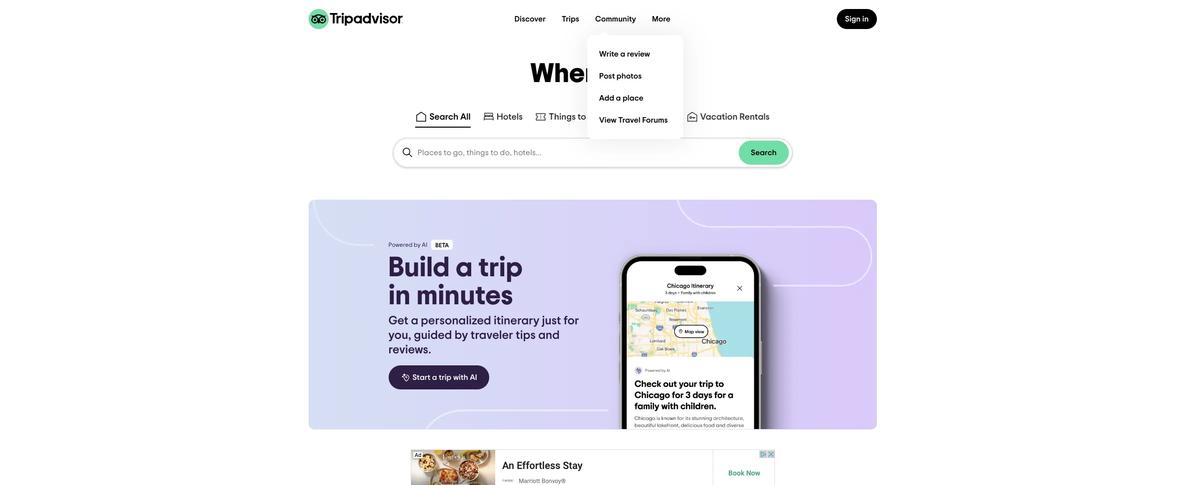 Task type: locate. For each thing, give the bounding box(es) containing it.
search inside button
[[751, 149, 777, 157]]

rentals
[[740, 113, 770, 122]]

by right powered
[[414, 242, 421, 248]]

ai left beta
[[422, 242, 428, 248]]

things to do link
[[535, 111, 600, 123]]

1 horizontal spatial search
[[751, 149, 777, 157]]

post
[[600, 72, 615, 80]]

view travel forums
[[600, 116, 668, 124]]

0 vertical spatial trip
[[479, 254, 523, 282]]

1 vertical spatial by
[[455, 329, 468, 341]]

0 horizontal spatial ai
[[422, 242, 428, 248]]

traveler
[[471, 329, 514, 341]]

with
[[454, 373, 468, 381]]

get
[[389, 315, 409, 327]]

a right start
[[432, 373, 437, 381]]

hotels
[[497, 113, 523, 122]]

things to do button
[[533, 109, 602, 128]]

review
[[627, 50, 651, 58]]

in up get
[[389, 282, 411, 310]]

personalized
[[421, 315, 492, 327]]

0 horizontal spatial search
[[430, 113, 459, 122]]

hotels button
[[481, 109, 525, 128]]

a
[[621, 50, 626, 58], [616, 94, 621, 102], [456, 254, 473, 282], [411, 315, 419, 327], [432, 373, 437, 381]]

a for write
[[621, 50, 626, 58]]

1 vertical spatial search
[[751, 149, 777, 157]]

trip for ai
[[439, 373, 452, 381]]

ai
[[422, 242, 428, 248], [470, 373, 477, 381]]

trips
[[562, 15, 580, 23]]

0 horizontal spatial in
[[389, 282, 411, 310]]

a right "add"
[[616, 94, 621, 102]]

add a place
[[600, 94, 644, 102]]

1 vertical spatial ai
[[470, 373, 477, 381]]

more
[[653, 15, 671, 23]]

add
[[600, 94, 615, 102]]

search down rentals
[[751, 149, 777, 157]]

1 horizontal spatial in
[[863, 15, 869, 23]]

in
[[863, 15, 869, 23], [389, 282, 411, 310]]

1 horizontal spatial ai
[[470, 373, 477, 381]]

things
[[549, 113, 576, 122]]

hotels link
[[483, 111, 523, 123]]

1 vertical spatial trip
[[439, 373, 452, 381]]

tips
[[516, 329, 536, 341]]

where to?
[[531, 61, 655, 88]]

1 horizontal spatial trip
[[479, 254, 523, 282]]

a right write
[[621, 50, 626, 58]]

build a trip in minutes get a personalized itinerary just for you, guided by traveler tips and reviews.
[[389, 254, 579, 356]]

search all button
[[414, 109, 473, 128]]

a for add
[[616, 94, 621, 102]]

1 vertical spatial in
[[389, 282, 411, 310]]

trip inside button
[[439, 373, 452, 381]]

in right 'sign'
[[863, 15, 869, 23]]

start
[[413, 373, 431, 381]]

0 horizontal spatial by
[[414, 242, 421, 248]]

tab list
[[0, 107, 1186, 130]]

0 horizontal spatial trip
[[439, 373, 452, 381]]

0 vertical spatial search
[[430, 113, 459, 122]]

search left 'all'
[[430, 113, 459, 122]]

write a review link
[[596, 43, 676, 65]]

by
[[414, 242, 421, 248], [455, 329, 468, 341]]

view travel forums link
[[596, 109, 676, 131]]

search inside 'search all' button
[[430, 113, 459, 122]]

menu containing write a review
[[588, 35, 684, 139]]

advertisement region
[[411, 450, 775, 485]]

by down 'personalized'
[[455, 329, 468, 341]]

tripadvisor image
[[309, 9, 403, 29]]

restaurants button
[[610, 109, 677, 128]]

for
[[564, 315, 579, 327]]

search
[[430, 113, 459, 122], [751, 149, 777, 157]]

a inside button
[[432, 373, 437, 381]]

search for search all
[[430, 113, 459, 122]]

ai inside button
[[470, 373, 477, 381]]

0 vertical spatial in
[[863, 15, 869, 23]]

0 vertical spatial by
[[414, 242, 421, 248]]

reviews.
[[389, 344, 432, 356]]

Search search field
[[394, 139, 792, 167]]

post photos link
[[596, 65, 676, 87]]

powered by ai
[[389, 242, 428, 248]]

in inside build a trip in minutes get a personalized itinerary just for you, guided by traveler tips and reviews.
[[389, 282, 411, 310]]

trip
[[479, 254, 523, 282], [439, 373, 452, 381]]

things to do
[[549, 113, 600, 122]]

trip inside build a trip in minutes get a personalized itinerary just for you, guided by traveler tips and reviews.
[[479, 254, 523, 282]]

and
[[539, 329, 560, 341]]

a right build
[[456, 254, 473, 282]]

a right get
[[411, 315, 419, 327]]

menu
[[588, 35, 684, 139]]

1 horizontal spatial by
[[455, 329, 468, 341]]

ai right with
[[470, 373, 477, 381]]



Task type: describe. For each thing, give the bounding box(es) containing it.
you,
[[389, 329, 412, 341]]

do
[[589, 113, 600, 122]]

post photos
[[600, 72, 642, 80]]

search image
[[402, 147, 414, 159]]

view
[[600, 116, 617, 124]]

add a place link
[[596, 87, 676, 109]]

build
[[389, 254, 450, 282]]

to
[[578, 113, 587, 122]]

beta
[[436, 242, 449, 248]]

guided
[[414, 329, 452, 341]]

community
[[596, 15, 637, 23]]

0 vertical spatial ai
[[422, 242, 428, 248]]

just
[[542, 315, 562, 327]]

powered
[[389, 242, 413, 248]]

a for build
[[456, 254, 473, 282]]

all
[[461, 113, 471, 122]]

Search search field
[[418, 148, 739, 157]]

sign
[[846, 15, 861, 23]]

vacation rentals button
[[685, 109, 772, 128]]

restaurants link
[[612, 111, 675, 123]]

minutes
[[417, 282, 513, 310]]

write
[[600, 50, 619, 58]]

travel
[[619, 116, 641, 124]]

forums
[[643, 116, 668, 124]]

start a trip with ai button
[[389, 365, 489, 389]]

sign in
[[846, 15, 869, 23]]

discover button
[[507, 9, 554, 29]]

discover
[[515, 15, 546, 23]]

start a trip with ai
[[413, 373, 477, 381]]

search button
[[739, 141, 789, 165]]

where
[[531, 61, 611, 88]]

sign in link
[[838, 9, 877, 29]]

write a review
[[600, 50, 651, 58]]

a for start
[[432, 373, 437, 381]]

search all
[[430, 113, 471, 122]]

trip for minutes
[[479, 254, 523, 282]]

to?
[[617, 61, 655, 88]]

community button
[[588, 9, 645, 29]]

tab list containing search all
[[0, 107, 1186, 130]]

restaurants
[[626, 113, 675, 122]]

place
[[623, 94, 644, 102]]

more button
[[645, 9, 679, 29]]

vacation rentals link
[[687, 111, 770, 123]]

itinerary
[[494, 315, 540, 327]]

by inside build a trip in minutes get a personalized itinerary just for you, guided by traveler tips and reviews.
[[455, 329, 468, 341]]

photos
[[617, 72, 642, 80]]

vacation rentals
[[701, 113, 770, 122]]

search for search
[[751, 149, 777, 157]]

trips button
[[554, 9, 588, 29]]

vacation
[[701, 113, 738, 122]]



Task type: vqa. For each thing, say whether or not it's contained in the screenshot.
TAB LIST
yes



